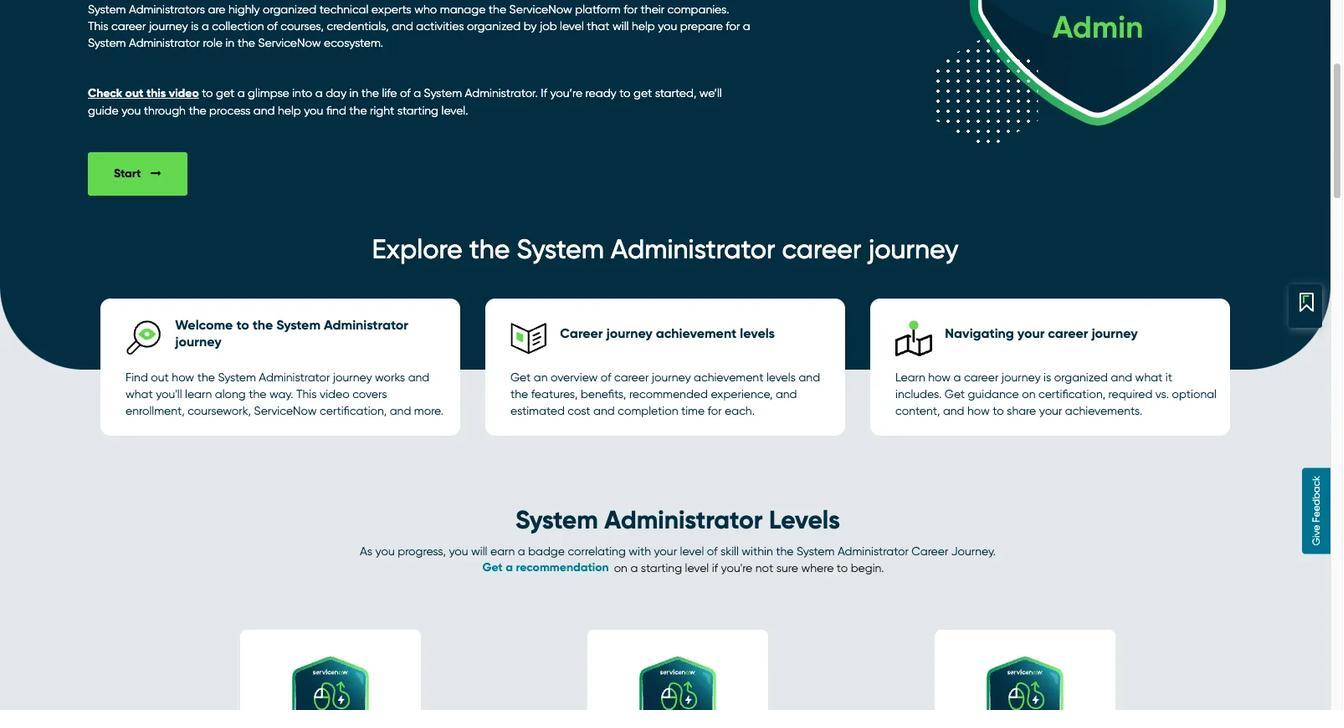 Task type: locate. For each thing, give the bounding box(es) containing it.
out for find
[[151, 371, 169, 384]]

0 horizontal spatial get
[[482, 561, 503, 575]]

0 horizontal spatial for
[[624, 3, 638, 16]]

this for video
[[296, 388, 317, 401]]

your right with
[[654, 545, 677, 559]]

0 horizontal spatial on
[[614, 562, 628, 575]]

will left earn
[[471, 545, 488, 559]]

1 horizontal spatial certification,
[[1039, 388, 1106, 401]]

career inside get an overview of career journey achievement levels and the features, benefits, recommended experience, and estimated cost and completion time for each.
[[614, 371, 649, 384]]

0 horizontal spatial help
[[278, 104, 301, 117]]

0 vertical spatial is
[[191, 19, 199, 33]]

certification,
[[1039, 388, 1106, 401], [320, 405, 387, 418]]

servicenow up job
[[509, 3, 572, 16]]

in
[[226, 36, 235, 49], [350, 86, 359, 100]]

organized down manage
[[467, 19, 521, 33]]

if
[[541, 86, 547, 100]]

0 vertical spatial starting
[[397, 104, 439, 117]]

your right share
[[1039, 405, 1063, 418]]

out inside find out how the system administrator  journey works and what you'll learn along the way. this video covers enrollment, coursework, servicenow certification, and more.
[[151, 371, 169, 384]]

video left covers
[[320, 388, 350, 401]]

journey overview image
[[511, 320, 548, 357]]

0 vertical spatial certification,
[[1039, 388, 1106, 401]]

certification, inside 'learn how a career journey is organized and what it includes. get guidance on certification, required vs. optional content, and how to share your achievements.'
[[1039, 388, 1106, 401]]

0 vertical spatial what
[[1136, 371, 1163, 384]]

learn
[[185, 388, 212, 401]]

sure
[[777, 562, 799, 575]]

ecosystem.
[[324, 36, 383, 49]]

for right time at the right bottom of page
[[708, 405, 722, 418]]

level right job
[[560, 19, 584, 33]]

manage
[[440, 3, 486, 16]]

1 vertical spatial in
[[350, 86, 359, 100]]

0 vertical spatial servicenow
[[509, 3, 572, 16]]

1 horizontal spatial video
[[320, 388, 350, 401]]

find
[[126, 371, 148, 384]]

of up role in the servicenow ecosystem.
[[267, 19, 278, 33]]

you down the "their"
[[658, 19, 677, 33]]

it
[[1166, 371, 1173, 384]]

get right includes.
[[945, 388, 965, 401]]

servicenow down way.
[[254, 405, 317, 418]]

certification, up achievements.
[[1039, 388, 1106, 401]]

ready
[[586, 86, 617, 100]]

start button
[[88, 152, 187, 196]]

1 vertical spatial this
[[296, 388, 317, 401]]

if
[[712, 562, 718, 575]]

0 horizontal spatial certification,
[[320, 405, 387, 418]]

2 horizontal spatial for
[[726, 19, 740, 33]]

with
[[629, 545, 651, 559]]

0 horizontal spatial get
[[216, 86, 235, 100]]

to get a glimpse into a day in the life of a system administrator. if you're ready to get started, we'll guide you through the process and help you find the right starting level.
[[88, 86, 722, 117]]

help inside 'to get a glimpse into a day in the life of a system administrator. if you're ready to get started, we'll guide you through the process and help you find the right starting level.'
[[278, 104, 301, 117]]

2 vertical spatial servicenow
[[254, 405, 317, 418]]

0 horizontal spatial how
[[172, 371, 194, 384]]

out
[[125, 86, 143, 100], [151, 371, 169, 384]]

a
[[202, 19, 209, 33], [743, 19, 751, 33], [237, 86, 245, 100], [315, 86, 323, 100], [414, 86, 421, 100], [954, 371, 961, 384], [518, 545, 525, 559], [506, 561, 513, 575], [631, 562, 638, 575]]

0 vertical spatial get
[[511, 371, 531, 384]]

organized up courses,
[[263, 3, 317, 16]]

you down into
[[304, 104, 323, 117]]

0 horizontal spatial will
[[471, 545, 488, 559]]

what down find
[[126, 388, 153, 401]]

will right that
[[613, 19, 629, 33]]

1 vertical spatial will
[[471, 545, 488, 559]]

the left process
[[189, 104, 206, 117]]

1 horizontal spatial this
[[296, 388, 317, 401]]

video up through at the top
[[169, 86, 199, 100]]

how up includes.
[[929, 371, 951, 384]]

1 horizontal spatial will
[[613, 19, 629, 33]]

1 vertical spatial help
[[278, 104, 301, 117]]

of inside as you progress, you will earn a badge correlating with your level of skill within the system administrator  career journey. get a recommendation on a starting level if you're not sure where to begin.
[[707, 545, 718, 559]]

career left journey.
[[912, 545, 949, 559]]

cost
[[568, 405, 591, 418]]

associate system administrator image
[[280, 649, 381, 711]]

time
[[681, 405, 705, 418]]

for left the "their"
[[624, 3, 638, 16]]

2 vertical spatial for
[[708, 405, 722, 418]]

and inside 'to get a glimpse into a day in the life of a system administrator. if you're ready to get started, we'll guide you through the process and help you find the right starting level.'
[[253, 104, 275, 117]]

1 vertical spatial organized
[[467, 19, 521, 33]]

1 vertical spatial on
[[614, 562, 628, 575]]

credentials,
[[327, 19, 389, 33]]

organized up achievements.
[[1055, 371, 1108, 384]]

career up overview
[[560, 326, 603, 342]]

2 horizontal spatial get
[[945, 388, 965, 401]]

1 vertical spatial starting
[[641, 562, 682, 575]]

the right manage
[[489, 3, 507, 16]]

0 horizontal spatial starting
[[397, 104, 439, 117]]

get down earn
[[482, 561, 503, 575]]

servicenow
[[509, 3, 572, 16], [258, 36, 321, 49], [254, 405, 317, 418]]

you inside system administrators are highly organized technical experts who manage the servicenow platform for their companies. this career journey is a collection of courses, credentials, and activities organized by job level that will help you prepare for a system administrator
[[658, 19, 677, 33]]

0 horizontal spatial video
[[169, 86, 199, 100]]

1 horizontal spatial on
[[1022, 388, 1036, 401]]

not
[[756, 562, 774, 575]]

on inside as you progress, you will earn a badge correlating with your level of skill within the system administrator  career journey. get a recommendation on a starting level if you're not sure where to begin.
[[614, 562, 628, 575]]

organized
[[263, 3, 317, 16], [467, 19, 521, 33], [1055, 371, 1108, 384]]

career
[[111, 19, 146, 33], [782, 234, 862, 265], [1048, 326, 1089, 342], [614, 371, 649, 384], [964, 371, 999, 384]]

into
[[292, 86, 312, 100]]

the
[[489, 3, 507, 16], [237, 36, 255, 49], [361, 86, 379, 100], [189, 104, 206, 117], [349, 104, 367, 117], [469, 234, 510, 265], [253, 318, 273, 333], [197, 371, 215, 384], [249, 388, 267, 401], [511, 388, 528, 401], [776, 545, 794, 559]]

2 vertical spatial get
[[482, 561, 503, 575]]

starting inside 'to get a glimpse into a day in the life of a system administrator. if you're ready to get started, we'll guide you through the process and help you find the right starting level.'
[[397, 104, 439, 117]]

for right prepare
[[726, 19, 740, 33]]

coursework,
[[188, 405, 251, 418]]

the up the learn
[[197, 371, 215, 384]]

0 horizontal spatial career
[[560, 326, 603, 342]]

0 horizontal spatial is
[[191, 19, 199, 33]]

1 horizontal spatial help
[[632, 19, 655, 33]]

certification, down covers
[[320, 405, 387, 418]]

more.
[[414, 405, 444, 418]]

system inside 'to get a glimpse into a day in the life of a system administrator. if you're ready to get started, we'll guide you through the process and help you find the right starting level.'
[[424, 86, 462, 100]]

and inside system administrators are highly organized technical experts who manage the servicenow platform for their companies. this career journey is a collection of courses, credentials, and activities organized by job level that will help you prepare for a system administrator
[[392, 19, 413, 33]]

and
[[392, 19, 413, 33], [253, 104, 275, 117], [408, 371, 430, 384], [799, 371, 820, 384], [1111, 371, 1133, 384], [776, 388, 797, 401], [390, 405, 411, 418], [594, 405, 615, 418], [943, 405, 965, 418]]

1 vertical spatial levels
[[767, 371, 796, 384]]

servicenow down courses,
[[258, 36, 321, 49]]

servicenow inside system administrators are highly organized technical experts who manage the servicenow platform for their companies. this career journey is a collection of courses, credentials, and activities organized by job level that will help you prepare for a system administrator
[[509, 3, 572, 16]]

achievement inside get an overview of career journey achievement levels and the features, benefits, recommended experience, and estimated cost and completion time for each.
[[694, 371, 764, 384]]

administrator inside find out how the system administrator  journey works and what you'll learn along the way. this video covers enrollment, coursework, servicenow certification, and more.
[[259, 371, 330, 384]]

get
[[216, 86, 235, 100], [634, 86, 652, 100]]

0 vertical spatial out
[[125, 86, 143, 100]]

1 horizontal spatial in
[[350, 86, 359, 100]]

works
[[375, 371, 405, 384]]

how
[[172, 371, 194, 384], [929, 371, 951, 384], [968, 405, 990, 418]]

2 horizontal spatial organized
[[1055, 371, 1108, 384]]

in right day
[[350, 86, 359, 100]]

you're
[[550, 86, 583, 100]]

to right welcome
[[236, 318, 249, 333]]

you down check out this video link
[[122, 104, 141, 117]]

experience,
[[711, 388, 773, 401]]

in right role
[[226, 36, 235, 49]]

this for career
[[88, 19, 109, 33]]

organized inside 'learn how a career journey is organized and what it includes. get guidance on certification, required vs. optional content, and how to share your achievements.'
[[1055, 371, 1108, 384]]

a down earn
[[506, 561, 513, 575]]

will
[[613, 19, 629, 33], [471, 545, 488, 559]]

achievement up experience,
[[694, 371, 764, 384]]

journey inside get an overview of career journey achievement levels and the features, benefits, recommended experience, and estimated cost and completion time for each.
[[652, 371, 691, 384]]

0 horizontal spatial what
[[126, 388, 153, 401]]

a right learn
[[954, 371, 961, 384]]

out left this
[[125, 86, 143, 100]]

of up benefits,
[[601, 371, 611, 384]]

out up you'll
[[151, 371, 169, 384]]

level left "if"
[[685, 562, 709, 575]]

0 vertical spatial in
[[226, 36, 235, 49]]

1 vertical spatial get
[[945, 388, 965, 401]]

1 vertical spatial your
[[1039, 405, 1063, 418]]

how to use journey image
[[896, 320, 933, 357]]

collection
[[212, 19, 264, 33]]

to inside the welcome to the system administrator journey
[[236, 318, 249, 333]]

1 horizontal spatial is
[[1044, 371, 1052, 384]]

level inside system administrators are highly organized technical experts who manage the servicenow platform for their companies. this career journey is a collection of courses, credentials, and activities organized by job level that will help you prepare for a system administrator
[[560, 19, 584, 33]]

career journey achievement levels
[[560, 326, 775, 342]]

on up share
[[1022, 388, 1036, 401]]

this inside system administrators are highly organized technical experts who manage the servicenow platform for their companies. this career journey is a collection of courses, credentials, and activities organized by job level that will help you prepare for a system administrator
[[88, 19, 109, 33]]

of
[[267, 19, 278, 33], [400, 86, 411, 100], [601, 371, 611, 384], [707, 545, 718, 559]]

what inside 'learn how a career journey is organized and what it includes. get guidance on certification, required vs. optional content, and how to share your achievements.'
[[1136, 371, 1163, 384]]

what left it
[[1136, 371, 1163, 384]]

system administrators are highly organized technical experts who manage the servicenow platform for their companies. this career journey is a collection of courses, credentials, and activities organized by job level that will help you prepare for a system administrator
[[88, 3, 751, 49]]

get left started,
[[634, 86, 652, 100]]

1 horizontal spatial what
[[1136, 371, 1163, 384]]

servicenow inside find out how the system administrator  journey works and what you'll learn along the way. this video covers enrollment, coursework, servicenow certification, and more.
[[254, 405, 317, 418]]

the down collection
[[237, 36, 255, 49]]

the up 'estimated'
[[511, 388, 528, 401]]

what
[[1136, 371, 1163, 384], [126, 388, 153, 401]]

journey.
[[952, 545, 996, 559]]

to
[[202, 86, 213, 100], [620, 86, 631, 100], [236, 318, 249, 333], [993, 405, 1004, 418], [837, 562, 848, 575]]

a right into
[[315, 86, 323, 100]]

of inside system administrators are highly organized technical experts who manage the servicenow platform for their companies. this career journey is a collection of courses, credentials, and activities organized by job level that will help you prepare for a system administrator
[[267, 19, 278, 33]]

1 vertical spatial certification,
[[320, 405, 387, 418]]

vs.
[[1156, 388, 1169, 401]]

0 vertical spatial for
[[624, 3, 638, 16]]

1 horizontal spatial get
[[634, 86, 652, 100]]

1 horizontal spatial out
[[151, 371, 169, 384]]

how up you'll
[[172, 371, 194, 384]]

1 vertical spatial career
[[912, 545, 949, 559]]

as you progress, you will earn a badge correlating with your level of skill within the system administrator  career journey. get a recommendation on a starting level if you're not sure where to begin.
[[360, 545, 996, 575]]

system inside the welcome to the system administrator journey
[[276, 318, 321, 333]]

enrollment,
[[126, 405, 185, 418]]

progress,
[[398, 545, 446, 559]]

you
[[658, 19, 677, 33], [122, 104, 141, 117], [304, 104, 323, 117], [375, 545, 395, 559], [449, 545, 468, 559]]

learn about journey image
[[126, 320, 163, 357]]

how down guidance
[[968, 405, 990, 418]]

help down into
[[278, 104, 301, 117]]

journey inside 'learn how a career journey is organized and what it includes. get guidance on certification, required vs. optional content, and how to share your achievements.'
[[1002, 371, 1041, 384]]

a right life
[[414, 86, 421, 100]]

check out this video
[[88, 86, 199, 100]]

starting right right
[[397, 104, 439, 117]]

1 horizontal spatial starting
[[641, 562, 682, 575]]

0 vertical spatial your
[[1018, 326, 1045, 342]]

1 vertical spatial for
[[726, 19, 740, 33]]

skill
[[721, 545, 739, 559]]

a up process
[[237, 86, 245, 100]]

achievements.
[[1065, 405, 1143, 418]]

will inside as you progress, you will earn a badge correlating with your level of skill within the system administrator  career journey. get a recommendation on a starting level if you're not sure where to begin.
[[471, 545, 488, 559]]

the right welcome
[[253, 318, 273, 333]]

for inside get an overview of career journey achievement levels and the features, benefits, recommended experience, and estimated cost and completion time for each.
[[708, 405, 722, 418]]

0 horizontal spatial this
[[88, 19, 109, 33]]

get left an
[[511, 371, 531, 384]]

this inside find out how the system administrator  journey works and what you'll learn along the way. this video covers enrollment, coursework, servicenow certification, and more.
[[296, 388, 317, 401]]

0 horizontal spatial organized
[[263, 3, 317, 16]]

where
[[801, 562, 834, 575]]

0 horizontal spatial out
[[125, 86, 143, 100]]

1 horizontal spatial career
[[912, 545, 949, 559]]

this up 'check'
[[88, 19, 109, 33]]

the up sure
[[776, 545, 794, 559]]

levels
[[769, 506, 840, 536]]

2 vertical spatial your
[[654, 545, 677, 559]]

this right way.
[[296, 388, 317, 401]]

your right navigating
[[1018, 326, 1045, 342]]

1 horizontal spatial get
[[511, 371, 531, 384]]

a right prepare
[[743, 19, 751, 33]]

1 horizontal spatial for
[[708, 405, 722, 418]]

2 vertical spatial organized
[[1055, 371, 1108, 384]]

0 vertical spatial will
[[613, 19, 629, 33]]

starting down with
[[641, 562, 682, 575]]

your inside 'learn how a career journey is organized and what it includes. get guidance on certification, required vs. optional content, and how to share your achievements.'
[[1039, 405, 1063, 418]]

get inside get an overview of career journey achievement levels and the features, benefits, recommended experience, and estimated cost and completion time for each.
[[511, 371, 531, 384]]

the right "explore"
[[469, 234, 510, 265]]

check out this video link
[[88, 86, 199, 100]]

of inside 'to get a glimpse into a day in the life of a system administrator. if you're ready to get started, we'll guide you through the process and help you find the right starting level.'
[[400, 86, 411, 100]]

video inside find out how the system administrator  journey works and what you'll learn along the way. this video covers enrollment, coursework, servicenow certification, and more.
[[320, 388, 350, 401]]

1 vertical spatial achievement
[[694, 371, 764, 384]]

1 vertical spatial video
[[320, 388, 350, 401]]

welcome to the system administrator journey
[[175, 318, 408, 350]]

on down correlating
[[614, 562, 628, 575]]

administrator inside the welcome to the system administrator journey
[[324, 318, 408, 333]]

is down administrators
[[191, 19, 199, 33]]

level down system administrator  levels
[[680, 545, 704, 559]]

0 vertical spatial level
[[560, 19, 584, 33]]

the inside system administrators are highly organized technical experts who manage the servicenow platform for their companies. this career journey is a collection of courses, credentials, and activities organized by job level that will help you prepare for a system administrator
[[489, 3, 507, 16]]

0 vertical spatial on
[[1022, 388, 1036, 401]]

journey inside find out how the system administrator  journey works and what you'll learn along the way. this video covers enrollment, coursework, servicenow certification, and more.
[[333, 371, 372, 384]]

certification, inside find out how the system administrator  journey works and what you'll learn along the way. this video covers enrollment, coursework, servicenow certification, and more.
[[320, 405, 387, 418]]

the inside as you progress, you will earn a badge correlating with your level of skill within the system administrator  career journey. get a recommendation on a starting level if you're not sure where to begin.
[[776, 545, 794, 559]]

1 vertical spatial is
[[1044, 371, 1052, 384]]

to down guidance
[[993, 405, 1004, 418]]

1 vertical spatial what
[[126, 388, 153, 401]]

expert system administrator image
[[975, 649, 1076, 711]]

of up "if"
[[707, 545, 718, 559]]

get up process
[[216, 86, 235, 100]]

administrator
[[129, 36, 200, 49], [611, 234, 776, 265], [324, 318, 408, 333], [259, 371, 330, 384], [605, 506, 763, 536], [838, 545, 909, 559]]

to right where on the bottom right
[[837, 562, 848, 575]]

0 vertical spatial this
[[88, 19, 109, 33]]

system
[[88, 3, 126, 16], [88, 36, 126, 49], [424, 86, 462, 100], [517, 234, 604, 265], [276, 318, 321, 333], [218, 371, 256, 384], [516, 506, 598, 536], [797, 545, 835, 559]]

level
[[560, 19, 584, 33], [680, 545, 704, 559], [685, 562, 709, 575]]

who
[[415, 3, 437, 16]]

role in the servicenow ecosystem.
[[200, 36, 383, 49]]

of right life
[[400, 86, 411, 100]]

1 vertical spatial out
[[151, 371, 169, 384]]

1 get from the left
[[216, 86, 235, 100]]

help down the "their"
[[632, 19, 655, 33]]

explore the system administrator  career journey
[[372, 234, 959, 265]]

is down navigating your career journey
[[1044, 371, 1052, 384]]

0 vertical spatial help
[[632, 19, 655, 33]]

your
[[1018, 326, 1045, 342], [1039, 405, 1063, 418], [654, 545, 677, 559]]

achievement
[[656, 326, 737, 342], [694, 371, 764, 384]]

achievement up recommended
[[656, 326, 737, 342]]

career
[[560, 326, 603, 342], [912, 545, 949, 559]]



Task type: describe. For each thing, give the bounding box(es) containing it.
correlating
[[568, 545, 626, 559]]

an
[[534, 371, 548, 384]]

a right earn
[[518, 545, 525, 559]]

1 vertical spatial level
[[680, 545, 704, 559]]

of inside get an overview of career journey achievement levels and the features, benefits, recommended experience, and estimated cost and completion time for each.
[[601, 371, 611, 384]]

navigating your career journey
[[945, 326, 1138, 342]]

companies.
[[668, 3, 729, 16]]

is inside 'learn how a career journey is organized and what it includes. get guidance on certification, required vs. optional content, and how to share your achievements.'
[[1044, 371, 1052, 384]]

get inside as you progress, you will earn a badge correlating with your level of skill within the system administrator  career journey. get a recommendation on a starting level if you're not sure where to begin.
[[482, 561, 503, 575]]

career inside as you progress, you will earn a badge correlating with your level of skill within the system administrator  career journey. get a recommendation on a starting level if you're not sure where to begin.
[[912, 545, 949, 559]]

recommended
[[629, 388, 708, 401]]

within
[[742, 545, 773, 559]]

role
[[203, 36, 223, 49]]

system administrator image
[[970, 0, 1226, 131]]

to inside 'learn how a career journey is organized and what it includes. get guidance on certification, required vs. optional content, and how to share your achievements.'
[[993, 405, 1004, 418]]

to right ready
[[620, 86, 631, 100]]

journey inside the welcome to the system administrator journey
[[175, 334, 221, 350]]

help inside system administrators are highly organized technical experts who manage the servicenow platform for their companies. this career journey is a collection of courses, credentials, and activities organized by job level that will help you prepare for a system administrator
[[632, 19, 655, 33]]

that
[[587, 19, 610, 33]]

benefits,
[[581, 388, 626, 401]]

professional system administrator image
[[628, 649, 728, 711]]

required
[[1109, 388, 1153, 401]]

overview
[[551, 371, 598, 384]]

what inside find out how the system administrator  journey works and what you'll learn along the way. this video covers enrollment, coursework, servicenow certification, and more.
[[126, 388, 153, 401]]

the inside the welcome to the system administrator journey
[[253, 318, 273, 333]]

their
[[641, 3, 665, 16]]

process
[[209, 104, 251, 117]]

get an overview of career journey achievement levels and the features, benefits, recommended experience, and estimated cost and completion time for each.
[[511, 371, 820, 418]]

0 vertical spatial career
[[560, 326, 603, 342]]

in inside 'to get a glimpse into a day in the life of a system administrator. if you're ready to get started, we'll guide you through the process and help you find the right starting level.'
[[350, 86, 359, 100]]

we'll
[[700, 86, 722, 100]]

guidance
[[968, 388, 1019, 401]]

a down with
[[631, 562, 638, 575]]

2 vertical spatial level
[[685, 562, 709, 575]]

get a recommendation button
[[472, 559, 614, 583]]

a inside 'learn how a career journey is organized and what it includes. get guidance on certification, required vs. optional content, and how to share your achievements.'
[[954, 371, 961, 384]]

highly
[[229, 3, 260, 16]]

the left life
[[361, 86, 379, 100]]

along
[[215, 388, 246, 401]]

levels inside get an overview of career journey achievement levels and the features, benefits, recommended experience, and estimated cost and completion time for each.
[[767, 371, 796, 384]]

the left way.
[[249, 388, 267, 401]]

share
[[1007, 405, 1037, 418]]

check
[[88, 86, 122, 100]]

start
[[114, 167, 144, 181]]

to inside as you progress, you will earn a badge correlating with your level of skill within the system administrator  career journey. get a recommendation on a starting level if you're not sure where to begin.
[[837, 562, 848, 575]]

are
[[208, 3, 226, 16]]

0 vertical spatial levels
[[740, 326, 775, 342]]

day
[[326, 86, 347, 100]]

content,
[[896, 405, 940, 418]]

way.
[[269, 388, 293, 401]]

0 vertical spatial video
[[169, 86, 199, 100]]

system inside find out how the system administrator  journey works and what you'll learn along the way. this video covers enrollment, coursework, servicenow certification, and more.
[[218, 371, 256, 384]]

features,
[[531, 388, 578, 401]]

level.
[[442, 104, 468, 117]]

0 horizontal spatial in
[[226, 36, 235, 49]]

courses,
[[281, 19, 324, 33]]

navigating
[[945, 326, 1014, 342]]

earn
[[491, 545, 515, 559]]

system inside as you progress, you will earn a badge correlating with your level of skill within the system administrator  career journey. get a recommendation on a starting level if you're not sure where to begin.
[[797, 545, 835, 559]]

explore
[[372, 234, 463, 265]]

the inside get an overview of career journey achievement levels and the features, benefits, recommended experience, and estimated cost and completion time for each.
[[511, 388, 528, 401]]

find out how the system administrator  journey works and what you'll learn along the way. this video covers enrollment, coursework, servicenow certification, and more.
[[126, 371, 444, 418]]

this
[[146, 86, 166, 100]]

career inside system administrators are highly organized technical experts who manage the servicenow platform for their companies. this career journey is a collection of courses, credentials, and activities organized by job level that will help you prepare for a system administrator
[[111, 19, 146, 33]]

activities
[[416, 19, 464, 33]]

as
[[360, 545, 373, 559]]

administrator.
[[465, 86, 538, 100]]

includes.
[[896, 388, 942, 401]]

prepare
[[680, 19, 723, 33]]

begin.
[[851, 562, 884, 575]]

you'll
[[156, 388, 182, 401]]

1 horizontal spatial how
[[929, 371, 951, 384]]

estimated
[[511, 405, 565, 418]]

2 horizontal spatial how
[[968, 405, 990, 418]]

started,
[[655, 86, 697, 100]]

how inside find out how the system administrator  journey works and what you'll learn along the way. this video covers enrollment, coursework, servicenow certification, and more.
[[172, 371, 194, 384]]

is inside system administrators are highly organized technical experts who manage the servicenow platform for their companies. this career journey is a collection of courses, credentials, and activities organized by job level that will help you prepare for a system administrator
[[191, 19, 199, 33]]

your inside as you progress, you will earn a badge correlating with your level of skill within the system administrator  career journey. get a recommendation on a starting level if you're not sure where to begin.
[[654, 545, 677, 559]]

you right the as
[[375, 545, 395, 559]]

find
[[326, 104, 346, 117]]

experts
[[372, 3, 412, 16]]

out for check
[[125, 86, 143, 100]]

welcome
[[175, 318, 233, 333]]

starting inside as you progress, you will earn a badge correlating with your level of skill within the system administrator  career journey. get a recommendation on a starting level if you're not sure where to begin.
[[641, 562, 682, 575]]

platform
[[575, 3, 621, 16]]

optional
[[1172, 388, 1217, 401]]

learn how a career journey is organized and what it includes. get guidance on certification, required vs. optional content, and how to share your achievements.
[[896, 371, 1217, 418]]

will inside system administrators are highly organized technical experts who manage the servicenow platform for their companies. this career journey is a collection of courses, credentials, and activities organized by job level that will help you prepare for a system administrator
[[613, 19, 629, 33]]

job
[[540, 19, 557, 33]]

on inside 'learn how a career journey is organized and what it includes. get guidance on certification, required vs. optional content, and how to share your achievements.'
[[1022, 388, 1036, 401]]

glimpse
[[248, 86, 289, 100]]

0 vertical spatial achievement
[[656, 326, 737, 342]]

by
[[524, 19, 537, 33]]

badge
[[528, 545, 565, 559]]

you right progress,
[[449, 545, 468, 559]]

journey inside system administrators are highly organized technical experts who manage the servicenow platform for their companies. this career journey is a collection of courses, credentials, and activities organized by job level that will help you prepare for a system administrator
[[149, 19, 188, 33]]

guide
[[88, 104, 119, 117]]

1 vertical spatial servicenow
[[258, 36, 321, 49]]

completion
[[618, 405, 678, 418]]

to up process
[[202, 86, 213, 100]]

administrator inside as you progress, you will earn a badge correlating with your level of skill within the system administrator  career journey. get a recommendation on a starting level if you're not sure where to begin.
[[838, 545, 909, 559]]

life
[[382, 86, 397, 100]]

technical
[[319, 3, 369, 16]]

right
[[370, 104, 395, 117]]

a up role
[[202, 19, 209, 33]]

each.
[[725, 405, 755, 418]]

career inside 'learn how a career journey is organized and what it includes. get guidance on certification, required vs. optional content, and how to share your achievements.'
[[964, 371, 999, 384]]

get inside 'learn how a career journey is organized and what it includes. get guidance on certification, required vs. optional content, and how to share your achievements.'
[[945, 388, 965, 401]]

covers
[[353, 388, 387, 401]]

learn
[[896, 371, 926, 384]]

administrators
[[129, 3, 205, 16]]

system administrator  levels
[[516, 506, 840, 536]]

through
[[144, 104, 186, 117]]

recommendation
[[516, 561, 609, 575]]

1 horizontal spatial organized
[[467, 19, 521, 33]]

administrator inside system administrators are highly organized technical experts who manage the servicenow platform for their companies. this career journey is a collection of courses, credentials, and activities organized by job level that will help you prepare for a system administrator
[[129, 36, 200, 49]]

the right find
[[349, 104, 367, 117]]

2 get from the left
[[634, 86, 652, 100]]

0 vertical spatial organized
[[263, 3, 317, 16]]



Task type: vqa. For each thing, say whether or not it's contained in the screenshot.
credential program
no



